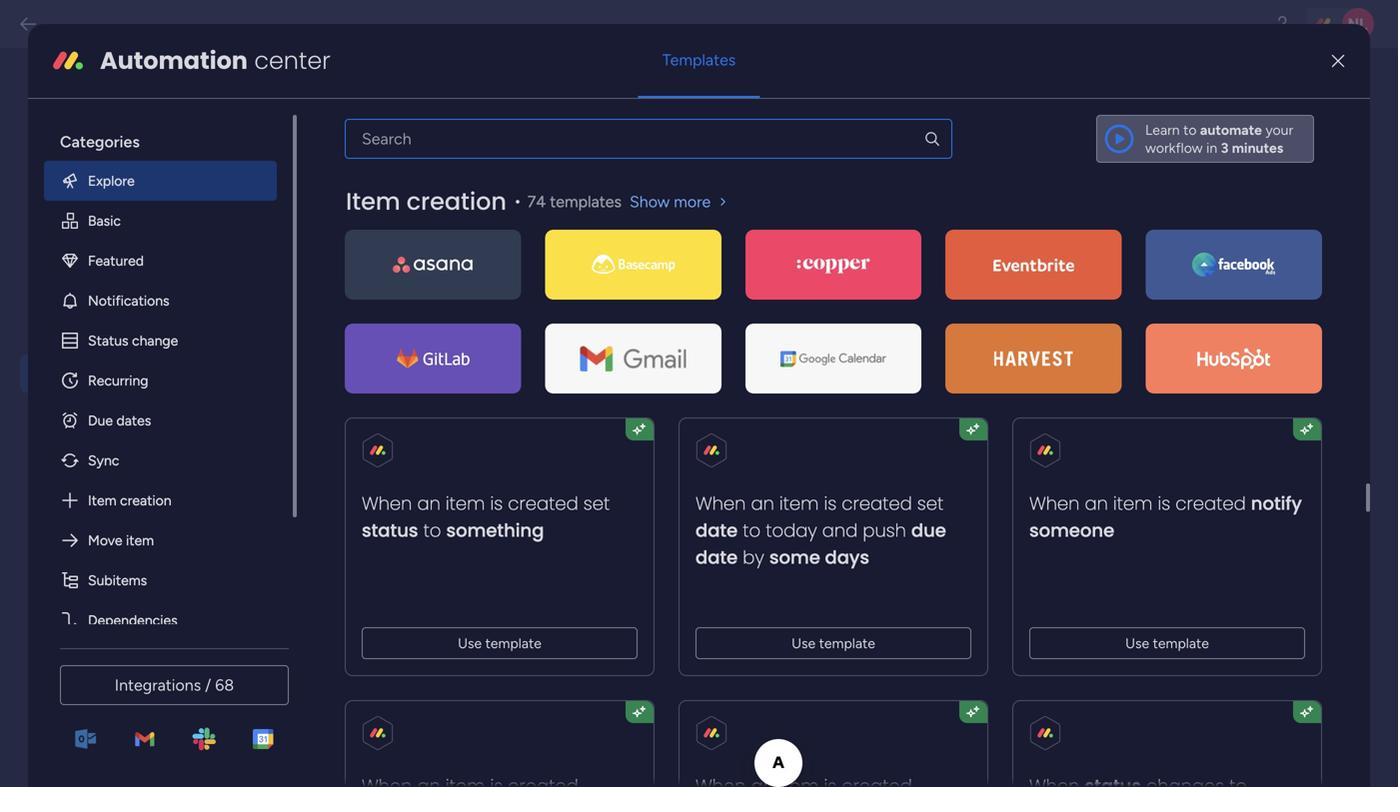 Task type: locate. For each thing, give the bounding box(es) containing it.
1 horizontal spatial learn
[[1145, 121, 1180, 138]]

when inside when an item is created   set date to today   and   push
[[696, 491, 746, 516]]

0 vertical spatial creation
[[407, 185, 507, 218]]

1 the from the top
[[392, 273, 417, 291]]

1 horizontal spatial use
[[792, 635, 816, 652]]

your down powerful
[[605, 401, 635, 419]]

monday up keep
[[639, 401, 693, 419]]

1 vertical spatial date
[[696, 545, 738, 570]]

the for the api documentation can be found at developers.monday.com
[[392, 273, 417, 291]]

an inside when an item is created notify someone
[[1085, 491, 1108, 516]]

regenerate
[[662, 147, 724, 162]]

2 the from the top
[[392, 378, 417, 396]]

0 horizontal spatial item creation
[[88, 492, 171, 509]]

2 template from the left
[[819, 635, 875, 652]]

token right v2
[[400, 90, 458, 117]]

the right dapulse info image
[[392, 273, 417, 291]]

when an item is created notify someone
[[1029, 491, 1302, 543]]

your up minutes
[[1266, 121, 1294, 138]]

important
[[557, 423, 623, 441]]

item for someone
[[1113, 491, 1153, 516]]

1 set from the left
[[583, 491, 610, 516]]

tidy up
[[75, 495, 136, 516]]

0 vertical spatial your
[[1266, 121, 1294, 138]]

when for status
[[362, 491, 412, 516]]

automation  center image
[[52, 45, 84, 77]]

an inside when an item is created   set date to today   and   push
[[751, 491, 774, 516]]

2 use template button from the left
[[696, 627, 971, 659]]

0 vertical spatial in
[[1206, 139, 1218, 156]]

0 horizontal spatial item
[[88, 492, 117, 509]]

None search field
[[345, 119, 953, 159]]

1 horizontal spatial is
[[824, 491, 837, 516]]

automation
[[100, 44, 248, 77]]

0 horizontal spatial use
[[458, 635, 482, 652]]

item right in
[[346, 185, 400, 218]]

to up the by
[[743, 518, 761, 543]]

2 horizontal spatial use template
[[1126, 635, 1209, 652]]

notifications
[[88, 292, 169, 309]]

learn to automate
[[1145, 121, 1262, 138]]

0 horizontal spatial app
[[392, 423, 417, 441]]

move
[[88, 532, 122, 549]]

1 horizontal spatial use template button
[[696, 627, 971, 659]]

0 horizontal spatial monday
[[420, 378, 474, 396]]

set inside when an item is created   set status to something
[[583, 491, 610, 516]]

1 horizontal spatial use template
[[792, 635, 875, 652]]

1 horizontal spatial in
[[1206, 139, 1218, 156]]

2 use from the left
[[792, 635, 816, 652]]

is
[[490, 491, 503, 516], [824, 491, 837, 516], [1158, 491, 1171, 516]]

notify
[[1251, 491, 1302, 516]]

Search for a column type search field
[[345, 119, 953, 159]]

1 vertical spatial token
[[420, 145, 460, 163]]

0 horizontal spatial when
[[362, 491, 412, 516]]

2 created from the left
[[842, 491, 912, 516]]

set for when an item is created   set status to something
[[583, 491, 610, 516]]

2 horizontal spatial when
[[1029, 491, 1080, 516]]

item down usage on the left bottom
[[88, 492, 117, 509]]

is for something
[[490, 491, 503, 516]]

an up today
[[751, 491, 774, 516]]

0 vertical spatial monday
[[420, 378, 474, 396]]

v2
[[371, 90, 395, 117]]

1 vertical spatial in
[[471, 401, 483, 419]]

it's
[[501, 423, 521, 441]]

explore option
[[44, 161, 277, 201]]

template for due date
[[819, 635, 875, 652]]

when
[[362, 491, 412, 516], [696, 491, 746, 516], [1029, 491, 1080, 516]]

creation inside item creation option
[[120, 492, 171, 509]]

sync
[[88, 452, 119, 469]]

content directory
[[75, 539, 217, 560]]

1 horizontal spatial monday
[[639, 401, 693, 419]]

content directory button
[[20, 530, 252, 569]]

when inside when an item is created notify someone
[[1029, 491, 1080, 516]]

your
[[1266, 121, 1294, 138], [605, 401, 635, 419], [681, 423, 711, 441]]

recurring
[[88, 372, 148, 389]]

personal
[[502, 212, 551, 228]]

0 vertical spatial more
[[76, 128, 110, 146]]

explore
[[88, 172, 135, 189]]

0 horizontal spatial more
[[76, 128, 110, 146]]

users button
[[20, 266, 252, 305]]

1 horizontal spatial template
[[819, 635, 875, 652]]

created inside when an item is created   set date to today   and   push
[[842, 491, 912, 516]]

search image
[[924, 130, 942, 148]]

when up someone
[[1029, 491, 1080, 516]]

item
[[346, 185, 400, 218], [88, 492, 117, 509]]

item inside when an item is created   set status to something
[[446, 491, 485, 516]]

to up "very"
[[526, 401, 540, 419]]

dependencies option
[[44, 600, 277, 640]]

to right status
[[423, 518, 441, 543]]

item for status
[[446, 491, 485, 516]]

1 is from the left
[[490, 491, 503, 516]]

api down status at top left
[[75, 363, 102, 384]]

integrations / 68 button
[[60, 666, 289, 706]]

content
[[75, 539, 141, 560]]

the for the monday app api gives you powerful capabilities in order to enhance your monday app experience. it's very important to keep your api token secure.
[[392, 378, 417, 396]]

3 is from the left
[[1158, 491, 1171, 516]]

created up push
[[842, 491, 912, 516]]

2 horizontal spatial use
[[1126, 635, 1150, 652]]

3 created from the left
[[1176, 491, 1246, 516]]

an for something
[[417, 491, 441, 516]]

2 is from the left
[[824, 491, 837, 516]]

use template button
[[362, 627, 638, 659], [696, 627, 971, 659], [1029, 627, 1305, 659]]

0 vertical spatial date
[[696, 518, 738, 543]]

1 use template from the left
[[458, 635, 542, 652]]

date left the by
[[696, 545, 738, 570]]

set down the important
[[583, 491, 610, 516]]

1 when from the left
[[362, 491, 412, 516]]

template for something
[[485, 635, 542, 652]]

is inside when an item is created   set date to today   and   push
[[824, 491, 837, 516]]

0 horizontal spatial set
[[583, 491, 610, 516]]

the inside the monday app api gives you powerful capabilities in order to enhance your monday app experience. it's very important to keep your api token secure.
[[392, 378, 417, 396]]

integrations
[[115, 676, 201, 695]]

created for something
[[508, 491, 578, 516]]

stats
[[130, 451, 169, 472]]

2 date from the top
[[696, 545, 738, 570]]

security button
[[20, 310, 252, 349]]

2 set from the left
[[917, 491, 944, 516]]

an up status
[[417, 491, 441, 516]]

3 an from the left
[[1085, 491, 1108, 516]]

when an item is created   set date to today   and   push
[[696, 491, 944, 543]]

in left 3
[[1206, 139, 1218, 156]]

3 use template from the left
[[1126, 635, 1209, 652]]

categories
[[60, 132, 140, 151]]

2 use template from the left
[[792, 635, 875, 652]]

0 horizontal spatial is
[[490, 491, 503, 516]]

featured
[[88, 252, 144, 269]]

today
[[766, 518, 817, 543]]

status
[[362, 518, 418, 543]]

date inside due date
[[696, 545, 738, 570]]

use template button for to
[[362, 627, 638, 659]]

show more
[[630, 192, 711, 211]]

/
[[205, 676, 211, 695]]

an up someone
[[1085, 491, 1108, 516]]

0 horizontal spatial created
[[508, 491, 578, 516]]

1 vertical spatial app
[[392, 423, 417, 441]]

the
[[346, 212, 365, 228]]

when up status
[[362, 491, 412, 516]]

apps
[[75, 583, 116, 604]]

token up there
[[420, 145, 460, 163]]

item creation option
[[44, 481, 277, 520]]

date inside when an item is created   set date to today   and   push
[[696, 518, 738, 543]]

usage stats
[[75, 451, 169, 472]]

2 horizontal spatial is
[[1158, 491, 1171, 516]]

customization button
[[20, 222, 252, 261]]

the up capabilities
[[392, 378, 417, 396]]

by some days
[[738, 545, 870, 570]]

1 horizontal spatial when
[[696, 491, 746, 516]]

2 horizontal spatial your
[[1266, 121, 1294, 138]]

an inside when an item is created   set status to something
[[417, 491, 441, 516]]

status change option
[[44, 321, 277, 361]]

the inside the api documentation can be found at developers.monday.com
[[392, 273, 417, 291]]

3 template from the left
[[1153, 635, 1209, 652]]

more inside administration learn more
[[76, 128, 110, 146]]

1 an from the left
[[417, 491, 441, 516]]

api
[[332, 90, 365, 117], [393, 145, 416, 163], [396, 212, 416, 228], [554, 212, 574, 228], [420, 273, 443, 291], [75, 363, 102, 384], [507, 378, 530, 396], [392, 446, 415, 464]]

app down capabilities
[[392, 423, 417, 441]]

sync option
[[44, 441, 277, 481]]

0 horizontal spatial template
[[485, 635, 542, 652]]

created for today
[[842, 491, 912, 516]]

2 vertical spatial your
[[681, 423, 711, 441]]

1 horizontal spatial item
[[346, 185, 400, 218]]

3 when from the left
[[1029, 491, 1080, 516]]

set inside when an item is created   set date to today   and   push
[[917, 491, 944, 516]]

developers.monday.com
[[392, 296, 555, 314]]

2 an from the left
[[751, 491, 774, 516]]

in left the order
[[471, 401, 483, 419]]

show more link
[[630, 192, 731, 212]]

0 horizontal spatial use template button
[[362, 627, 638, 659]]

status
[[88, 332, 129, 349]]

3
[[1221, 139, 1229, 156]]

api up developers.monday.com
[[420, 273, 443, 291]]

2 when from the left
[[696, 491, 746, 516]]

monday up capabilities
[[420, 378, 474, 396]]

due
[[88, 412, 113, 429]]

an for today
[[751, 491, 774, 516]]

files o image
[[668, 181, 682, 195]]

0 horizontal spatial learn
[[35, 128, 72, 146]]

cross account copier button
[[20, 662, 252, 728]]

app up the order
[[478, 378, 503, 396]]

when for someone
[[1029, 491, 1080, 516]]

when inside when an item is created   set status to something
[[362, 491, 412, 516]]

0 vertical spatial token
[[400, 90, 458, 117]]

more
[[76, 128, 110, 146], [674, 192, 711, 211]]

app
[[478, 378, 503, 396], [392, 423, 417, 441]]

1 vertical spatial item
[[88, 492, 117, 509]]

customization
[[75, 231, 191, 252]]

up
[[113, 495, 136, 516]]

0 horizontal spatial creation
[[120, 492, 171, 509]]

use for to today   and   push
[[792, 635, 816, 652]]

0 vertical spatial the
[[392, 273, 417, 291]]

learn up workflow
[[1145, 121, 1180, 138]]

directory
[[146, 539, 217, 560]]

1 vertical spatial your
[[605, 401, 635, 419]]

2 horizontal spatial created
[[1176, 491, 1246, 516]]

in
[[1206, 139, 1218, 156], [471, 401, 483, 419]]

0 horizontal spatial in
[[471, 401, 483, 419]]

back to workspace image
[[18, 14, 38, 34]]

templates
[[550, 192, 622, 211]]

there
[[419, 212, 450, 228]]

permissions
[[75, 627, 169, 648]]

is for today
[[824, 491, 837, 516]]

date left today
[[696, 518, 738, 543]]

due dates option
[[44, 401, 277, 441]]

noah lott image
[[1342, 8, 1374, 40]]

1 created from the left
[[508, 491, 578, 516]]

the
[[392, 273, 417, 291], [392, 378, 417, 396]]

documentation
[[447, 273, 550, 291]]

created
[[508, 491, 578, 516], [842, 491, 912, 516], [1176, 491, 1246, 516]]

0 vertical spatial app
[[478, 378, 503, 396]]

is inside when an item is created   set status to something
[[490, 491, 503, 516]]

1 date from the top
[[696, 518, 738, 543]]

created inside when an item is created   set status to something
[[508, 491, 578, 516]]

template
[[485, 635, 542, 652], [819, 635, 875, 652], [1153, 635, 1209, 652]]

api left v2
[[332, 90, 365, 117]]

dates
[[116, 412, 151, 429]]

1 vertical spatial the
[[392, 378, 417, 396]]

1 use from the left
[[458, 635, 482, 652]]

your right keep
[[681, 423, 711, 441]]

1 vertical spatial creation
[[120, 492, 171, 509]]

dapulse info image
[[352, 271, 372, 301]]

3 use template button from the left
[[1029, 627, 1305, 659]]

item
[[446, 491, 485, 516], [779, 491, 819, 516], [1113, 491, 1153, 516], [126, 532, 154, 549]]

1 horizontal spatial set
[[917, 491, 944, 516]]

item inside option
[[126, 532, 154, 549]]

when an item is created   set status to something
[[362, 491, 610, 543]]

0 horizontal spatial use template
[[458, 635, 542, 652]]

1 horizontal spatial created
[[842, 491, 912, 516]]

use template
[[458, 635, 542, 652], [792, 635, 875, 652], [1126, 635, 1209, 652]]

token for api v2 token
[[400, 90, 458, 117]]

0 horizontal spatial an
[[417, 491, 441, 516]]

2 horizontal spatial template
[[1153, 635, 1209, 652]]

in inside the monday app api gives you powerful capabilities in order to enhance your monday app experience. it's very important to keep your api token secure.
[[471, 401, 483, 419]]

created left "notify"
[[1176, 491, 1246, 516]]

apps button
[[20, 574, 252, 613]]

1 horizontal spatial more
[[674, 192, 711, 211]]

move item option
[[44, 520, 277, 560]]

0 vertical spatial item creation
[[346, 185, 507, 218]]

created up something
[[508, 491, 578, 516]]

account
[[124, 671, 190, 692]]

use
[[458, 635, 482, 652], [792, 635, 816, 652], [1126, 635, 1150, 652]]

learn down automation  center image
[[35, 128, 72, 146]]

token for personal api token
[[420, 145, 460, 163]]

integrations / 68
[[115, 676, 234, 695]]

personal
[[332, 145, 389, 163]]

categories heading
[[44, 115, 277, 161]]

1 horizontal spatial an
[[751, 491, 774, 516]]

regenerate button
[[654, 139, 732, 171]]

item inside when an item is created   set date to today   and   push
[[779, 491, 819, 516]]

learn
[[1145, 121, 1180, 138], [35, 128, 72, 146]]

in inside your workflow in
[[1206, 139, 1218, 156]]

very
[[525, 423, 554, 441]]

set up due in the bottom of the page
[[917, 491, 944, 516]]

api up the order
[[507, 378, 530, 396]]

2 horizontal spatial use template button
[[1029, 627, 1305, 659]]

1 template from the left
[[485, 635, 542, 652]]

item inside when an item is created notify someone
[[1113, 491, 1153, 516]]

2 horizontal spatial an
[[1085, 491, 1108, 516]]

1 vertical spatial item creation
[[88, 492, 171, 509]]

0 vertical spatial item
[[346, 185, 400, 218]]

when up the by
[[696, 491, 746, 516]]

tidy
[[75, 495, 108, 516]]

item creation inside option
[[88, 492, 171, 509]]

1 use template button from the left
[[362, 627, 638, 659]]

token
[[400, 90, 458, 117], [420, 145, 460, 163]]



Task type: describe. For each thing, give the bounding box(es) containing it.
general button
[[20, 178, 252, 217]]

your workflow in
[[1145, 121, 1294, 156]]

you
[[572, 378, 597, 396]]

1 horizontal spatial app
[[478, 378, 503, 396]]

monday icon image
[[352, 376, 370, 406]]

74
[[528, 192, 546, 211]]

in the new api there are only personal api tokens
[[332, 212, 617, 228]]

due date
[[696, 518, 946, 570]]

change
[[132, 332, 178, 349]]

personal api token
[[332, 145, 460, 163]]

use template button for to today   and   push
[[696, 627, 971, 659]]

the monday app api gives you powerful capabilities in order to enhance your monday app experience. it's very important to keep your api token secure.
[[392, 378, 711, 464]]

1 horizontal spatial your
[[681, 423, 711, 441]]

1 horizontal spatial item creation
[[346, 185, 507, 218]]

minutes
[[1232, 139, 1284, 156]]

1 vertical spatial monday
[[639, 401, 693, 419]]

new
[[368, 212, 393, 228]]

3 minutes
[[1221, 139, 1284, 156]]

due
[[911, 518, 946, 543]]

to inside when an item is created   set date to today   and   push
[[743, 518, 761, 543]]

show
[[630, 192, 670, 211]]

api inside the api documentation can be found at developers.monday.com
[[420, 273, 443, 291]]

api right personal
[[393, 145, 416, 163]]

api inside 'button'
[[75, 363, 102, 384]]

can
[[553, 273, 577, 291]]

users
[[75, 275, 120, 296]]

secure.
[[460, 446, 508, 464]]

basic option
[[44, 201, 277, 241]]

the api documentation can be found at developers.monday.com
[[392, 273, 659, 314]]

developers.monday.com link
[[392, 296, 555, 314]]

74 templates
[[528, 192, 622, 211]]

item for date
[[779, 491, 819, 516]]

are
[[453, 212, 471, 228]]

automation center
[[100, 44, 331, 77]]

to left keep
[[627, 423, 641, 441]]

learn inside administration learn more
[[35, 128, 72, 146]]

created inside when an item is created notify someone
[[1176, 491, 1246, 516]]

is inside when an item is created notify someone
[[1158, 491, 1171, 516]]

tokens
[[578, 212, 617, 228]]

and
[[822, 518, 858, 543]]

administration
[[35, 85, 234, 121]]

api v2 token
[[332, 90, 458, 117]]

when for date
[[696, 491, 746, 516]]

to up workflow
[[1183, 121, 1197, 138]]

categories list box
[[44, 115, 297, 640]]

copier
[[74, 698, 124, 719]]

someone
[[1029, 518, 1115, 543]]

permissions button
[[20, 618, 252, 657]]

set for when an item is created   set date to today   and   push
[[917, 491, 944, 516]]

days
[[825, 545, 870, 570]]

in
[[332, 212, 343, 228]]

copy button
[[660, 172, 732, 204]]

administration learn more
[[35, 85, 234, 146]]

by
[[743, 545, 764, 570]]

featured option
[[44, 241, 277, 281]]

enhance
[[544, 401, 601, 419]]

found
[[602, 273, 642, 291]]

be
[[581, 273, 598, 291]]

general
[[75, 187, 137, 208]]

0 horizontal spatial your
[[605, 401, 635, 419]]

center
[[254, 44, 331, 77]]

status change
[[88, 332, 178, 349]]

recurring option
[[44, 361, 277, 401]]

subitems
[[88, 572, 147, 589]]

move item
[[88, 532, 154, 549]]

use template for to
[[458, 635, 542, 652]]

basic
[[88, 212, 121, 229]]

subitems option
[[44, 560, 277, 600]]

at
[[645, 273, 659, 291]]

api left token
[[392, 446, 415, 464]]

api down '74 templates'
[[554, 212, 574, 228]]

automate
[[1200, 121, 1262, 138]]

billing
[[75, 407, 122, 428]]

usage stats button
[[20, 442, 252, 481]]

use template for to today   and   push
[[792, 635, 875, 652]]

experience.
[[421, 423, 498, 441]]

tidy up button
[[20, 486, 252, 525]]

api right new at the top
[[396, 212, 416, 228]]

your inside your workflow in
[[1266, 121, 1294, 138]]

powerful
[[601, 378, 660, 396]]

68
[[215, 676, 234, 695]]

workflow
[[1145, 139, 1203, 156]]

help image
[[1272, 14, 1292, 34]]

learn more link
[[35, 126, 252, 148]]

3 use from the left
[[1126, 635, 1150, 652]]

1 vertical spatial more
[[674, 192, 711, 211]]

order
[[487, 401, 522, 419]]

token
[[418, 446, 456, 464]]

1 horizontal spatial creation
[[407, 185, 507, 218]]

only
[[474, 212, 499, 228]]

billing button
[[20, 398, 252, 437]]

use for to
[[458, 635, 482, 652]]

some
[[770, 545, 820, 570]]

item inside option
[[88, 492, 117, 509]]

notifications option
[[44, 281, 277, 321]]

dependencies
[[88, 612, 178, 629]]

usage
[[75, 451, 125, 472]]

cross
[[74, 671, 120, 692]]

api button
[[20, 354, 252, 393]]

push
[[863, 518, 906, 543]]

capabilities
[[392, 401, 467, 419]]

to inside when an item is created   set status to something
[[423, 518, 441, 543]]



Task type: vqa. For each thing, say whether or not it's contained in the screenshot.
3rd v2 ellipsis image from the top
no



